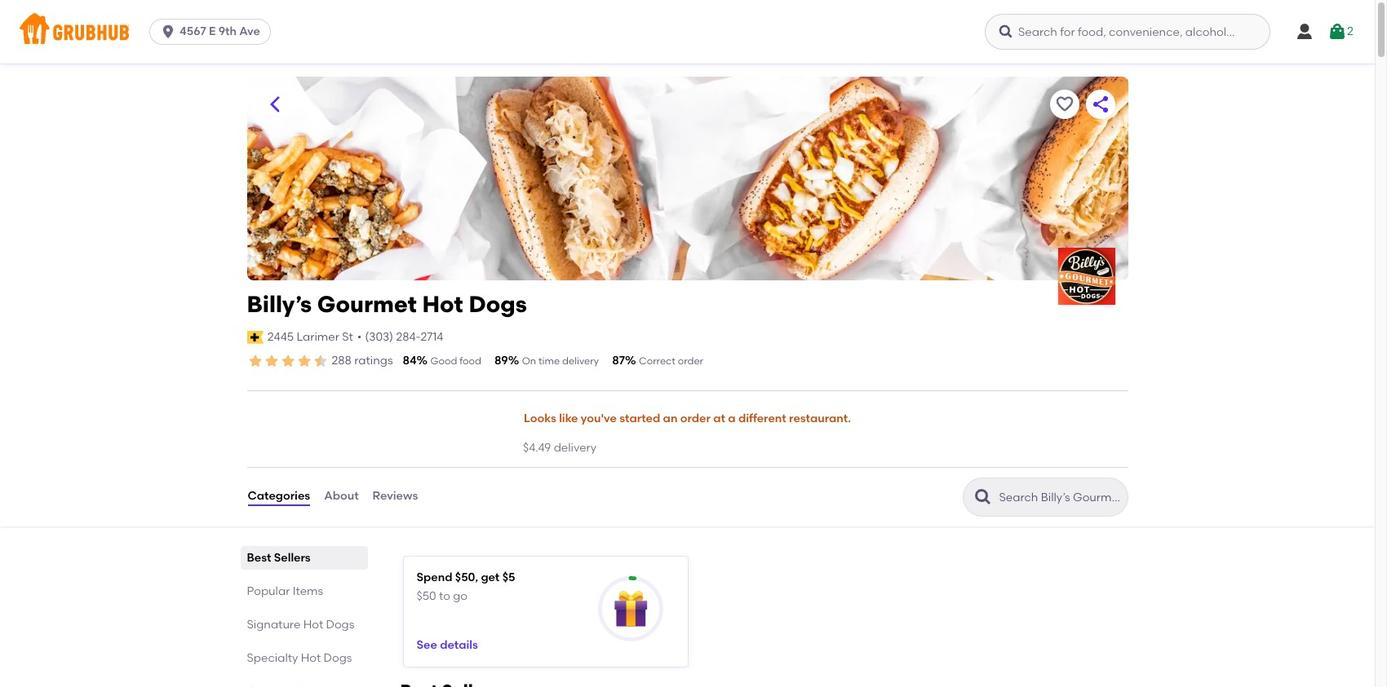 Task type: describe. For each thing, give the bounding box(es) containing it.
popular
[[247, 585, 290, 599]]

reward icon image
[[613, 591, 649, 627]]

(303)
[[365, 330, 393, 344]]

2445
[[267, 330, 294, 344]]

best
[[247, 551, 271, 565]]

looks like you've started an order at a different restaurant.
[[524, 412, 851, 426]]

0 vertical spatial dogs
[[469, 290, 527, 318]]

categories
[[248, 490, 310, 504]]

to
[[439, 590, 450, 604]]

Search for food, convenience, alcohol... search field
[[985, 14, 1271, 50]]

correct order
[[639, 356, 703, 367]]

billy's gourmet hot dogs
[[247, 290, 527, 318]]

go
[[453, 590, 468, 604]]

2
[[1347, 24, 1354, 38]]

billy's
[[247, 290, 312, 318]]

(303) 284-2714 button
[[365, 329, 443, 346]]

$5
[[502, 571, 515, 585]]

share icon image
[[1091, 95, 1110, 114]]

restaurant.
[[789, 412, 851, 426]]

dogs for signature hot dogs
[[326, 618, 354, 632]]

subscription pass image
[[247, 331, 263, 344]]

billy's gourmet hot dogs logo image
[[1058, 248, 1115, 305]]

like
[[559, 412, 578, 426]]

good
[[431, 356, 457, 367]]

specialty hot dogs
[[247, 652, 352, 666]]

9th
[[218, 24, 237, 38]]

2445 larimer st
[[267, 330, 353, 344]]

0 vertical spatial hot
[[422, 290, 463, 318]]

reviews button
[[372, 468, 419, 527]]

84
[[403, 354, 417, 368]]

correct
[[639, 356, 676, 367]]

0 vertical spatial delivery
[[562, 356, 599, 367]]

looks
[[524, 412, 556, 426]]

reviews
[[373, 490, 418, 504]]

284-
[[396, 330, 421, 344]]

sellers
[[274, 551, 311, 565]]

4567 e 9th ave button
[[149, 19, 277, 45]]

2445 larimer st button
[[267, 329, 354, 347]]

looks like you've started an order at a different restaurant. button
[[523, 402, 852, 438]]

1 horizontal spatial svg image
[[1295, 22, 1315, 42]]

ratings
[[354, 354, 393, 368]]

at
[[713, 412, 725, 426]]

categories button
[[247, 468, 311, 527]]

a
[[728, 412, 736, 426]]

see details
[[417, 639, 478, 653]]

svg image inside 2 'button'
[[1328, 22, 1347, 42]]

different
[[738, 412, 786, 426]]

specialty
[[247, 652, 298, 666]]

•
[[357, 330, 362, 344]]

see
[[417, 639, 437, 653]]

$4.49 delivery
[[523, 442, 597, 456]]

2 button
[[1328, 17, 1354, 47]]

0 vertical spatial order
[[678, 356, 703, 367]]



Task type: locate. For each thing, give the bounding box(es) containing it.
0 horizontal spatial svg image
[[160, 24, 176, 40]]

• (303) 284-2714
[[357, 330, 443, 344]]

signature hot dogs
[[247, 618, 354, 632]]

svg image
[[1328, 22, 1347, 42], [998, 24, 1014, 40]]

hot for specialty hot dogs
[[301, 652, 321, 666]]

started
[[620, 412, 660, 426]]

food
[[460, 356, 481, 367]]

svg image left 2 'button'
[[1295, 22, 1315, 42]]

see details button
[[417, 632, 478, 661]]

signature
[[247, 618, 301, 632]]

about
[[324, 490, 359, 504]]

details
[[440, 639, 478, 653]]

hot down "items"
[[303, 618, 323, 632]]

dogs
[[469, 290, 527, 318], [326, 618, 354, 632], [324, 652, 352, 666]]

good food
[[431, 356, 481, 367]]

svg image
[[1295, 22, 1315, 42], [160, 24, 176, 40]]

1 vertical spatial delivery
[[554, 442, 597, 456]]

best sellers
[[247, 551, 311, 565]]

87
[[612, 354, 625, 368]]

89
[[494, 354, 508, 368]]

delivery right time
[[562, 356, 599, 367]]

st
[[342, 330, 353, 344]]

search icon image
[[973, 488, 993, 507]]

spend
[[417, 571, 452, 585]]

save this restaurant button
[[1050, 90, 1079, 119]]

order inside button
[[680, 412, 711, 426]]

Search Billy's Gourmet Hot Dogs search field
[[998, 490, 1122, 506]]

on time delivery
[[522, 356, 599, 367]]

popular items
[[247, 585, 323, 599]]

2 vertical spatial hot
[[301, 652, 321, 666]]

order
[[678, 356, 703, 367], [680, 412, 711, 426]]

delivery
[[562, 356, 599, 367], [554, 442, 597, 456]]

e
[[209, 24, 216, 38]]

svg image inside 4567 e 9th ave button
[[160, 24, 176, 40]]

save this restaurant image
[[1055, 95, 1074, 114]]

2714
[[421, 330, 443, 344]]

hot for signature hot dogs
[[303, 618, 323, 632]]

items
[[293, 585, 323, 599]]

order left at
[[680, 412, 711, 426]]

hot up 2714
[[422, 290, 463, 318]]

gourmet
[[317, 290, 417, 318]]

1 horizontal spatial svg image
[[1328, 22, 1347, 42]]

288
[[332, 354, 352, 368]]

288 ratings
[[332, 354, 393, 368]]

ave
[[239, 24, 260, 38]]

1 vertical spatial hot
[[303, 618, 323, 632]]

$4.49
[[523, 442, 551, 456]]

4567 e 9th ave
[[180, 24, 260, 38]]

you've
[[581, 412, 617, 426]]

delivery down "like" on the bottom of the page
[[554, 442, 597, 456]]

main navigation navigation
[[0, 0, 1375, 64]]

get
[[481, 571, 500, 585]]

spend $50, get $5 $50 to go
[[417, 571, 515, 604]]

an
[[663, 412, 678, 426]]

dogs up 89
[[469, 290, 527, 318]]

order right correct
[[678, 356, 703, 367]]

1 vertical spatial order
[[680, 412, 711, 426]]

about button
[[323, 468, 360, 527]]

dogs up the specialty hot dogs
[[326, 618, 354, 632]]

4567
[[180, 24, 206, 38]]

hot down signature hot dogs
[[301, 652, 321, 666]]

1 vertical spatial dogs
[[326, 618, 354, 632]]

caret left icon image
[[265, 95, 284, 114]]

$50
[[417, 590, 436, 604]]

0 horizontal spatial svg image
[[998, 24, 1014, 40]]

dogs for specialty hot dogs
[[324, 652, 352, 666]]

time
[[539, 356, 560, 367]]

svg image left 4567 at left
[[160, 24, 176, 40]]

star icon image
[[247, 353, 263, 370], [263, 353, 279, 370], [279, 353, 296, 370], [296, 353, 312, 370], [312, 353, 328, 370], [312, 353, 328, 370]]

hot
[[422, 290, 463, 318], [303, 618, 323, 632], [301, 652, 321, 666]]

on
[[522, 356, 536, 367]]

dogs down signature hot dogs
[[324, 652, 352, 666]]

$50,
[[455, 571, 478, 585]]

2 vertical spatial dogs
[[324, 652, 352, 666]]

larimer
[[297, 330, 339, 344]]



Task type: vqa. For each thing, say whether or not it's contained in the screenshot.
Star icon
yes



